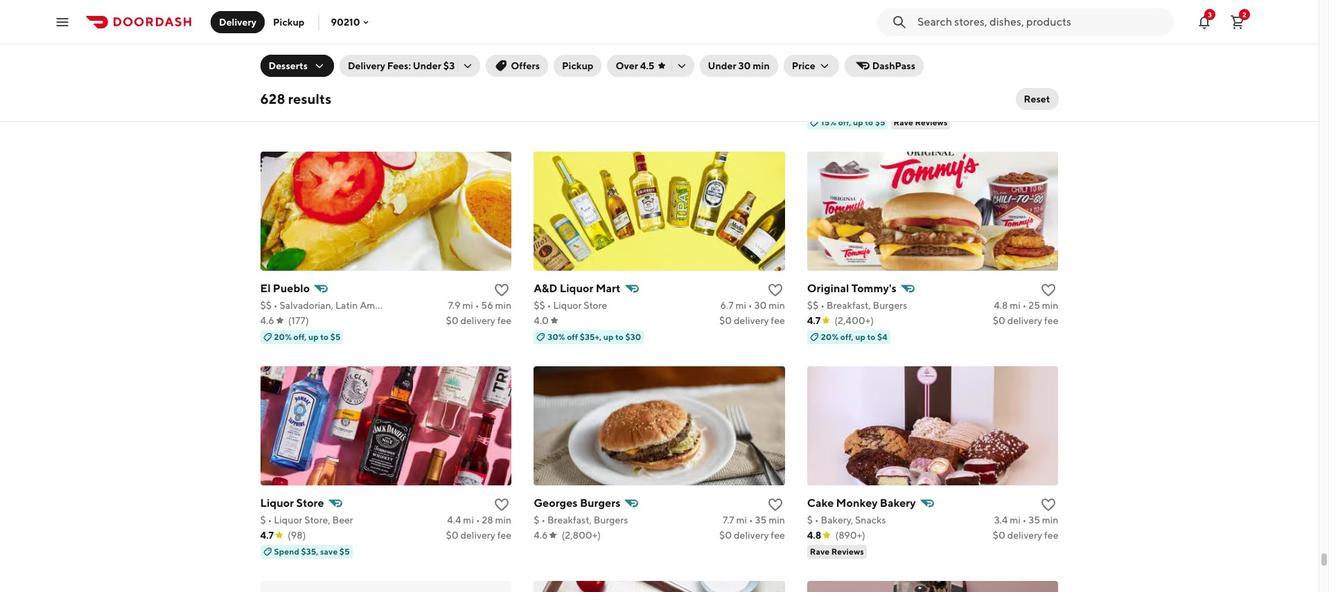 Task type: vqa. For each thing, say whether or not it's contained in the screenshot.
the bottom Rave
yes



Task type: locate. For each thing, give the bounding box(es) containing it.
0 horizontal spatial delivery
[[219, 16, 257, 27]]

liquor down a&d liquor mart
[[553, 300, 582, 311]]

1 horizontal spatial pickup
[[562, 60, 594, 71]]

breakfast,
[[827, 300, 871, 311], [548, 515, 592, 526]]

mi for el pueblo
[[463, 300, 473, 311]]

3.4
[[995, 515, 1008, 526]]

30% off $35+, up to $30
[[548, 332, 642, 342]]

georges burgers
[[534, 497, 621, 510]]

$​0 delivery fee for el pueblo
[[446, 315, 512, 326]]

• left 36
[[1023, 85, 1027, 96]]

liquor
[[560, 282, 594, 295], [553, 300, 582, 311], [260, 497, 294, 510], [274, 515, 303, 526]]

0 vertical spatial rave
[[894, 117, 914, 127]]

$5 right the save
[[340, 547, 350, 557]]

to left $4
[[868, 332, 876, 342]]

2 vertical spatial $5
[[340, 547, 350, 557]]

2 20% from the left
[[821, 332, 839, 342]]

0 horizontal spatial 4.7
[[260, 530, 274, 541]]

0 vertical spatial pickup button
[[265, 11, 313, 33]]

$ for georges
[[534, 515, 540, 526]]

• left 28
[[476, 515, 480, 526]]

delivery down 36
[[1008, 100, 1043, 111]]

$​0 down '6.0'
[[993, 100, 1006, 111]]

to
[[865, 117, 874, 127], [320, 332, 329, 342], [616, 332, 624, 342], [868, 332, 876, 342]]

4.6 for el
[[260, 315, 274, 326]]

click to add this store to your saved list image left offers
[[494, 67, 510, 84]]

min right 25
[[1043, 300, 1059, 311]]

delivery down "4.4 mi • 28 min"
[[461, 530, 496, 541]]

click to add this store to your saved list image for georges burgers
[[767, 497, 784, 513]]

off, for el pueblo
[[294, 332, 307, 342]]

0 horizontal spatial rave
[[810, 547, 830, 557]]

delivery inside 6.0 mi • 36 min $​0 delivery fee
[[1008, 100, 1043, 111]]

1 vertical spatial breakfast,
[[548, 515, 592, 526]]

results
[[288, 91, 332, 107]]

0 horizontal spatial breakfast,
[[548, 515, 592, 526]]

0 vertical spatial rave reviews
[[894, 117, 948, 127]]

burgers for georges burgers
[[594, 515, 628, 526]]

4.8 mi • 25 min
[[994, 300, 1059, 311]]

mi right 3.4
[[1010, 515, 1021, 526]]

0 horizontal spatial 30
[[739, 60, 751, 71]]

4.8 for 4.8 mi • 25 min
[[994, 300, 1008, 311]]

(2,800+)
[[562, 530, 601, 541]]

0 vertical spatial 4.6
[[260, 315, 274, 326]]

$​0 down 7.9
[[446, 315, 459, 326]]

breakfast, for georges
[[548, 515, 592, 526]]

$​0
[[993, 100, 1006, 111], [446, 315, 459, 326], [720, 315, 732, 326], [993, 315, 1006, 326], [446, 530, 459, 541], [720, 530, 732, 541], [993, 530, 1006, 541]]

mi right 6.7
[[736, 300, 747, 311]]

$5 for 20% off, up to $5
[[330, 332, 341, 342]]

mi for georges burgers
[[737, 515, 747, 526]]

4.8
[[994, 300, 1008, 311], [808, 530, 822, 541]]

1 horizontal spatial 4.6
[[534, 530, 548, 541]]

$5 for 15% off, up to $5
[[875, 117, 886, 127]]

1 horizontal spatial 4.7
[[808, 315, 821, 326]]

click to add this store to your saved list image up 7.9 mi • 56 min
[[494, 282, 510, 299]]

20% for original
[[821, 332, 839, 342]]

up down "(2,400+)"
[[856, 332, 866, 342]]

$$ for original
[[808, 300, 819, 311]]

rave down bakery,
[[810, 547, 830, 557]]

1 horizontal spatial 4.8
[[994, 300, 1008, 311]]

store
[[584, 300, 608, 311], [296, 497, 324, 510]]

0 horizontal spatial 35
[[755, 515, 767, 526]]

1 vertical spatial reviews
[[832, 547, 864, 557]]

4.8 for 4.8
[[808, 530, 822, 541]]

1 vertical spatial 4.8
[[808, 530, 822, 541]]

$​0 delivery fee down 3.4 mi • 35 min
[[993, 530, 1059, 541]]

4.6
[[260, 315, 274, 326], [534, 530, 548, 541]]

• up 4.9
[[274, 85, 278, 96]]

$ • bakery, snacks
[[808, 515, 886, 526]]

1 vertical spatial pickup
[[562, 60, 594, 71]]

min
[[753, 60, 770, 71], [1043, 85, 1059, 96], [495, 300, 512, 311], [769, 300, 785, 311], [1043, 300, 1059, 311], [495, 515, 512, 526], [769, 515, 785, 526], [1043, 515, 1059, 526]]

4.7 for liquor store
[[260, 530, 274, 541]]

4.6 down georges
[[534, 530, 548, 541]]

4.8 down bakery,
[[808, 530, 822, 541]]

$4
[[878, 332, 888, 342]]

1 35 from the left
[[755, 515, 767, 526]]

cake
[[808, 497, 834, 510]]

$5 down food
[[875, 117, 886, 127]]

30 left price
[[739, 60, 751, 71]]

7.9
[[448, 300, 461, 311]]

$​0 delivery fee for georges burgers
[[720, 530, 785, 541]]

rave reviews down (890+)
[[810, 547, 864, 557]]

1 horizontal spatial breakfast,
[[827, 300, 871, 311]]

mart
[[596, 282, 621, 295]]

$ down liquor store
[[260, 515, 266, 526]]

4.5
[[640, 60, 655, 71]]

fee for georges burgers
[[771, 530, 785, 541]]

min right 36
[[1043, 85, 1059, 96]]

liquor down liquor store
[[274, 515, 303, 526]]

4.7 for original tommy's
[[808, 315, 821, 326]]

• down liquor store
[[268, 515, 272, 526]]

mi for original tommy's
[[1010, 300, 1021, 311]]

35 right 3.4
[[1029, 515, 1041, 526]]

1 20% from the left
[[274, 332, 292, 342]]

$$ up 4.0
[[534, 300, 545, 311]]

1 vertical spatial $5
[[330, 332, 341, 342]]

0 vertical spatial 30
[[739, 60, 751, 71]]

1 horizontal spatial under
[[708, 60, 737, 71]]

burgers
[[873, 300, 908, 311], [580, 497, 621, 510], [594, 515, 628, 526]]

0 horizontal spatial 4.6
[[260, 315, 274, 326]]

min right the 7.7
[[769, 515, 785, 526]]

to down the $$ • salvadorian, latin american
[[320, 332, 329, 342]]

0 horizontal spatial rave reviews
[[810, 547, 864, 557]]

• inside 6.0 mi • 36 min $​0 delivery fee
[[1023, 85, 1027, 96]]

mi right '6.0'
[[1010, 85, 1021, 96]]

offers button
[[486, 55, 548, 77]]

$$
[[260, 85, 272, 96], [260, 300, 272, 311], [534, 300, 545, 311], [808, 300, 819, 311]]

$ down cake
[[808, 515, 813, 526]]

4.6 left (177)
[[260, 315, 274, 326]]

$​0 delivery fee down 7.7 mi • 35 min
[[720, 530, 785, 541]]

1 vertical spatial 4.6
[[534, 530, 548, 541]]

up
[[853, 117, 864, 127], [308, 332, 319, 342], [604, 332, 614, 342], [856, 332, 866, 342]]

1 vertical spatial delivery
[[348, 60, 385, 71]]

click to add this store to your saved list image
[[494, 67, 510, 84], [767, 67, 784, 84], [494, 282, 510, 299], [767, 497, 784, 513], [1041, 497, 1058, 513]]

off, down (177)
[[294, 332, 307, 342]]

burgers down tommy's
[[873, 300, 908, 311]]

$​0 down 3.4
[[993, 530, 1006, 541]]

breakfast, up "(2,400+)"
[[827, 300, 871, 311]]

up for 20% off, up to $4
[[856, 332, 866, 342]]

off, down "(2,400+)"
[[841, 332, 854, 342]]

$ • liquor store, beer
[[260, 515, 353, 526]]

0 vertical spatial $5
[[875, 117, 886, 127]]

2 horizontal spatial click to add this store to your saved list image
[[1041, 282, 1058, 299]]

20%
[[274, 332, 292, 342], [821, 332, 839, 342]]

0 horizontal spatial $
[[260, 515, 266, 526]]

4.7
[[808, 315, 821, 326], [260, 530, 274, 541]]

mi for cake monkey bakery
[[1010, 515, 1021, 526]]

0 vertical spatial store
[[584, 300, 608, 311]]

2 under from the left
[[708, 60, 737, 71]]

30
[[739, 60, 751, 71], [755, 300, 767, 311]]

1 horizontal spatial $
[[534, 515, 540, 526]]

1 horizontal spatial store
[[584, 300, 608, 311]]

original
[[808, 282, 850, 295]]

delivery for original tommy's
[[1008, 315, 1043, 326]]

$​0 delivery fee down 7.9 mi • 56 min
[[446, 315, 512, 326]]

0 vertical spatial 4.7
[[808, 315, 821, 326]]

$​0 down 4.4
[[446, 530, 459, 541]]

min for liquor store
[[495, 515, 512, 526]]

1 horizontal spatial pickup button
[[554, 55, 602, 77]]

reviews down (890+)
[[832, 547, 864, 557]]

burgers up the $ • breakfast, burgers
[[580, 497, 621, 510]]

$​0 delivery fee
[[446, 315, 512, 326], [720, 315, 785, 326], [993, 315, 1059, 326], [446, 530, 512, 541], [720, 530, 785, 541], [993, 530, 1059, 541]]

35
[[755, 515, 767, 526], [1029, 515, 1041, 526]]

mi for liquor store
[[463, 515, 474, 526]]

delivery down the 6.7 mi • 30 min
[[734, 315, 769, 326]]

• down cake
[[815, 515, 819, 526]]

$​0 for liquor store
[[446, 530, 459, 541]]

0 vertical spatial delivery
[[219, 16, 257, 27]]

fee
[[1045, 100, 1059, 111], [498, 315, 512, 326], [771, 315, 785, 326], [1045, 315, 1059, 326], [498, 530, 512, 541], [771, 530, 785, 541], [1045, 530, 1059, 541]]

1 horizontal spatial reviews
[[915, 117, 948, 127]]

click to add this store to your saved list image for marukai
[[494, 67, 510, 84]]

cake monkey bakery
[[808, 497, 916, 510]]

ben's fast food
[[808, 67, 889, 80]]

$​0 down 4.8 mi • 25 min on the bottom right of page
[[993, 315, 1006, 326]]

30 right 6.7
[[755, 300, 767, 311]]

mi right the 7.7
[[737, 515, 747, 526]]

salvadorian,
[[280, 300, 334, 311]]

0 horizontal spatial pickup button
[[265, 11, 313, 33]]

1 horizontal spatial delivery
[[348, 60, 385, 71]]

$ down georges
[[534, 515, 540, 526]]

1 horizontal spatial rave
[[894, 117, 914, 127]]

30 inside button
[[739, 60, 751, 71]]

click to add this store to your saved list image up 3.4 mi • 35 min
[[1041, 497, 1058, 513]]

mi for a&d liquor mart
[[736, 300, 747, 311]]

click to add this store to your saved list image
[[767, 282, 784, 299], [1041, 282, 1058, 299], [494, 497, 510, 513]]

$$ down original
[[808, 300, 819, 311]]

20% down "(2,400+)"
[[821, 332, 839, 342]]

0 horizontal spatial 20%
[[274, 332, 292, 342]]

1 $ from the left
[[260, 515, 266, 526]]

up right "15%"
[[853, 117, 864, 127]]

1 horizontal spatial click to add this store to your saved list image
[[767, 282, 784, 299]]

4.7 left (98) on the bottom
[[260, 530, 274, 541]]

up down (177)
[[308, 332, 319, 342]]

delivery down 4.8 mi • 25 min on the bottom right of page
[[1008, 315, 1043, 326]]

1 horizontal spatial 35
[[1029, 515, 1041, 526]]

fee inside 6.0 mi • 36 min $​0 delivery fee
[[1045, 100, 1059, 111]]

1 vertical spatial 30
[[755, 300, 767, 311]]

delivery down 7.9 mi • 56 min
[[461, 315, 496, 326]]

delivery for a&d liquor mart
[[734, 315, 769, 326]]

$​0 down the 7.7
[[720, 530, 732, 541]]

3 $ from the left
[[808, 515, 813, 526]]

delivery down 3.4 mi • 35 min
[[1008, 530, 1043, 541]]

market
[[570, 67, 607, 80]]

pickup button
[[265, 11, 313, 33], [554, 55, 602, 77]]

7.7
[[723, 515, 735, 526]]

$
[[260, 515, 266, 526], [534, 515, 540, 526], [808, 515, 813, 526]]

pickup up desserts
[[273, 16, 305, 27]]

min left price
[[753, 60, 770, 71]]

mi right 4.4
[[463, 515, 474, 526]]

burgers up (2,800+)
[[594, 515, 628, 526]]

delivery for cake monkey bakery
[[1008, 530, 1043, 541]]

under inside button
[[708, 60, 737, 71]]

click to add this store to your saved list image up "4.4 mi • 28 min"
[[494, 497, 510, 513]]

delivery fees: under $3
[[348, 60, 455, 71]]

pickup
[[273, 16, 305, 27], [562, 60, 594, 71]]

• down georges
[[542, 515, 546, 526]]

$​0 inside 6.0 mi • 36 min $​0 delivery fee
[[993, 100, 1006, 111]]

click to add this store to your saved list image up 4.8 mi • 25 min on the bottom right of page
[[1041, 282, 1058, 299]]

mi
[[1010, 85, 1021, 96], [463, 300, 473, 311], [736, 300, 747, 311], [1010, 300, 1021, 311], [463, 515, 474, 526], [737, 515, 747, 526], [1010, 515, 1021, 526]]

reviews down dashpass
[[915, 117, 948, 127]]

0 horizontal spatial under
[[413, 60, 442, 71]]

0 horizontal spatial pickup
[[273, 16, 305, 27]]

$$ • liquor store
[[534, 300, 608, 311]]

20% for el
[[274, 332, 292, 342]]

store up $ • liquor store, beer
[[296, 497, 324, 510]]

35 right the 7.7
[[755, 515, 767, 526]]

$​0 delivery fee down the 6.7 mi • 30 min
[[720, 315, 785, 326]]

1 horizontal spatial 20%
[[821, 332, 839, 342]]

rave reviews
[[894, 117, 948, 127], [810, 547, 864, 557]]

$ for cake
[[808, 515, 813, 526]]

2 vertical spatial burgers
[[594, 515, 628, 526]]

0 horizontal spatial click to add this store to your saved list image
[[494, 497, 510, 513]]

under
[[413, 60, 442, 71], [708, 60, 737, 71]]

0 vertical spatial pickup
[[273, 16, 305, 27]]

6.0
[[993, 85, 1009, 96]]

to for 20% off, up to $5
[[320, 332, 329, 342]]

• up 4.0
[[547, 300, 551, 311]]

snacks
[[856, 515, 886, 526]]

0 vertical spatial breakfast,
[[827, 300, 871, 311]]

click to add this store to your saved list image up 7.7 mi • 35 min
[[767, 497, 784, 513]]

rave reviews down dashpass
[[894, 117, 948, 127]]

0 vertical spatial 4.8
[[994, 300, 1008, 311]]

4.0
[[534, 315, 549, 326]]

pickup button left 'over'
[[554, 55, 602, 77]]

click to add this store to your saved list image up the 6.7 mi • 30 min
[[767, 282, 784, 299]]

4.7 down original
[[808, 315, 821, 326]]

min right 6.7
[[769, 300, 785, 311]]

reviews
[[915, 117, 948, 127], [832, 547, 864, 557]]

2 $ from the left
[[534, 515, 540, 526]]

pickup button up desserts
[[265, 11, 313, 33]]

min inside 6.0 mi • 36 min $​0 delivery fee
[[1043, 85, 1059, 96]]

0 vertical spatial burgers
[[873, 300, 908, 311]]

$$ down el
[[260, 300, 272, 311]]

pickup left 'over'
[[562, 60, 594, 71]]

•
[[274, 85, 278, 96], [1023, 85, 1027, 96], [274, 300, 278, 311], [475, 300, 479, 311], [547, 300, 551, 311], [749, 300, 753, 311], [821, 300, 825, 311], [1023, 300, 1027, 311], [268, 515, 272, 526], [476, 515, 480, 526], [542, 515, 546, 526], [749, 515, 753, 526], [815, 515, 819, 526], [1023, 515, 1027, 526]]

7.9 mi • 56 min
[[448, 300, 512, 311]]

20% down (177)
[[274, 332, 292, 342]]

ben's
[[808, 67, 836, 80]]

2 35 from the left
[[1029, 515, 1041, 526]]

1 vertical spatial rave reviews
[[810, 547, 864, 557]]

rave right 15% off, up to $5
[[894, 117, 914, 127]]

delivery inside button
[[219, 16, 257, 27]]

fee for liquor store
[[498, 530, 512, 541]]

delivery for georges burgers
[[734, 530, 769, 541]]

0 horizontal spatial store
[[296, 497, 324, 510]]

3 items, open order cart image
[[1230, 14, 1247, 30]]

dashpass
[[873, 60, 916, 71]]

click to add this store to your saved list image for original tommy's
[[1041, 282, 1058, 299]]

• left 25
[[1023, 300, 1027, 311]]

4.8 left 25
[[994, 300, 1008, 311]]

mi left 25
[[1010, 300, 1021, 311]]

to right "15%"
[[865, 117, 874, 127]]

• right the 7.7
[[749, 515, 753, 526]]

$​0 down 6.7
[[720, 315, 732, 326]]

0 horizontal spatial 4.8
[[808, 530, 822, 541]]

delivery down 7.7 mi • 35 min
[[734, 530, 769, 541]]

(890+)
[[836, 530, 866, 541]]

grocery,
[[280, 85, 317, 96]]

fee for el pueblo
[[498, 315, 512, 326]]

$5 down the $$ • salvadorian, latin american
[[330, 332, 341, 342]]

2 horizontal spatial $
[[808, 515, 813, 526]]

1 vertical spatial 4.7
[[260, 530, 274, 541]]



Task type: describe. For each thing, give the bounding box(es) containing it.
fees:
[[387, 60, 411, 71]]

$​0 for georges burgers
[[720, 530, 732, 541]]

20% off, up to $5
[[274, 332, 341, 342]]

1 vertical spatial rave
[[810, 547, 830, 557]]

dashpass button
[[845, 55, 924, 77]]

$$ up 4.9
[[260, 85, 272, 96]]

0 vertical spatial reviews
[[915, 117, 948, 127]]

liquor up $ • liquor store, beer
[[260, 497, 294, 510]]

$$ • breakfast, burgers
[[808, 300, 908, 311]]

mi inside 6.0 mi • 36 min $​0 delivery fee
[[1010, 85, 1021, 96]]

tommy's
[[852, 282, 897, 295]]

90210 button
[[331, 16, 371, 27]]

min for original tommy's
[[1043, 300, 1059, 311]]

price
[[792, 60, 816, 71]]

convenience
[[319, 85, 378, 96]]

click to add this store to your saved list image for liquor store
[[494, 497, 510, 513]]

(98)
[[288, 530, 306, 541]]

latin
[[336, 300, 358, 311]]

$​0 delivery fee for a&d liquor mart
[[720, 315, 785, 326]]

$30
[[626, 332, 642, 342]]

$​0 delivery fee for cake monkey bakery
[[993, 530, 1059, 541]]

min for cake monkey bakery
[[1043, 515, 1059, 526]]

up for 15% off, up to $5
[[853, 117, 864, 127]]

pueblo
[[273, 282, 310, 295]]

1 horizontal spatial rave reviews
[[894, 117, 948, 127]]

up for 20% off, up to $5
[[308, 332, 319, 342]]

a&d
[[534, 282, 558, 295]]

$​0 for a&d liquor mart
[[720, 315, 732, 326]]

min for georges burgers
[[769, 515, 785, 526]]

original tommy's
[[808, 282, 897, 295]]

burgers for original tommy's
[[873, 300, 908, 311]]

to left $30
[[616, 332, 624, 342]]

notification bell image
[[1197, 14, 1213, 30]]

to for 20% off, up to $4
[[868, 332, 876, 342]]

15% off, up to $5
[[821, 117, 886, 127]]

7.7 mi • 35 min
[[723, 515, 785, 526]]

35 for georges burgers
[[755, 515, 767, 526]]

el
[[260, 282, 271, 295]]

628
[[260, 91, 285, 107]]

3.4 mi • 35 min
[[995, 515, 1059, 526]]

fee for original tommy's
[[1045, 315, 1059, 326]]

price button
[[784, 55, 839, 77]]

bakery,
[[821, 515, 854, 526]]

• down el pueblo
[[274, 300, 278, 311]]

0 horizontal spatial reviews
[[832, 547, 864, 557]]

30%
[[548, 332, 565, 342]]

$​0 for cake monkey bakery
[[993, 530, 1006, 541]]

off
[[567, 332, 578, 342]]

(182)
[[289, 100, 310, 111]]

• left 56
[[475, 300, 479, 311]]

$​0 for el pueblo
[[446, 315, 459, 326]]

2
[[1243, 10, 1247, 18]]

1 vertical spatial burgers
[[580, 497, 621, 510]]

up right $35+,
[[604, 332, 614, 342]]

over 4.5 button
[[608, 55, 694, 77]]

click to add this store to your saved list image for el pueblo
[[494, 282, 510, 299]]

spend
[[274, 547, 299, 557]]

• right 3.4
[[1023, 515, 1027, 526]]

spend $35, save $5
[[274, 547, 350, 557]]

handy
[[534, 67, 568, 80]]

desserts button
[[260, 55, 334, 77]]

fee for cake monkey bakery
[[1045, 530, 1059, 541]]

reset button
[[1016, 88, 1059, 110]]

$​0 delivery fee for original tommy's
[[993, 315, 1059, 326]]

20% off, up to $4
[[821, 332, 888, 342]]

click to add this store to your saved list image for cake monkey bakery
[[1041, 497, 1058, 513]]

15%
[[821, 117, 837, 127]]

monkey
[[837, 497, 878, 510]]

$$ for el
[[260, 300, 272, 311]]

delivery for delivery fees: under $3
[[348, 60, 385, 71]]

handy market link
[[534, 64, 785, 116]]

delivery for el pueblo
[[461, 315, 496, 326]]

desserts
[[269, 60, 308, 71]]

36
[[1029, 85, 1041, 96]]

liquor store
[[260, 497, 324, 510]]

american
[[360, 300, 402, 311]]

georges
[[534, 497, 578, 510]]

delivery for liquor store
[[461, 530, 496, 541]]

35 for cake monkey bakery
[[1029, 515, 1041, 526]]

store,
[[305, 515, 331, 526]]

off, for original tommy's
[[841, 332, 854, 342]]

$​0 delivery fee for liquor store
[[446, 530, 512, 541]]

handy market
[[534, 67, 607, 80]]

$ for liquor
[[260, 515, 266, 526]]

(177)
[[288, 315, 309, 326]]

628 results
[[260, 91, 332, 107]]

off, right "15%"
[[839, 117, 852, 127]]

2 button
[[1224, 8, 1252, 36]]

bakery
[[880, 497, 916, 510]]

1 vertical spatial pickup button
[[554, 55, 602, 77]]

$$ • grocery, convenience
[[260, 85, 378, 96]]

reset
[[1024, 94, 1051, 105]]

save
[[320, 547, 338, 557]]

delivery for delivery
[[219, 16, 257, 27]]

el pueblo
[[260, 282, 310, 295]]

delivery button
[[211, 11, 265, 33]]

$35,
[[301, 547, 319, 557]]

6.7
[[721, 300, 734, 311]]

3
[[1208, 10, 1212, 18]]

over 4.5
[[616, 60, 655, 71]]

$$ for a&d
[[534, 300, 545, 311]]

a&d liquor mart
[[534, 282, 621, 295]]

liquor up $$ • liquor store
[[560, 282, 594, 295]]

4.4
[[447, 515, 461, 526]]

• right 6.7
[[749, 300, 753, 311]]

1 horizontal spatial 30
[[755, 300, 767, 311]]

min for a&d liquor mart
[[769, 300, 785, 311]]

• down original
[[821, 300, 825, 311]]

beer
[[332, 515, 353, 526]]

click to add this store to your saved list image left price
[[767, 67, 784, 84]]

25
[[1029, 300, 1041, 311]]

to for 15% off, up to $5
[[865, 117, 874, 127]]

1 vertical spatial store
[[296, 497, 324, 510]]

fast
[[838, 67, 860, 80]]

Store search: begin typing to search for stores available on DoorDash text field
[[918, 14, 1166, 29]]

$$ • salvadorian, latin american
[[260, 300, 402, 311]]

90210
[[331, 16, 360, 27]]

$​0 for original tommy's
[[993, 315, 1006, 326]]

under 30 min
[[708, 60, 770, 71]]

$3
[[444, 60, 455, 71]]

fee for a&d liquor mart
[[771, 315, 785, 326]]

offers
[[511, 60, 540, 71]]

breakfast, for original
[[827, 300, 871, 311]]

min for el pueblo
[[495, 300, 512, 311]]

6.7 mi • 30 min
[[721, 300, 785, 311]]

under 30 min button
[[700, 55, 778, 77]]

min inside button
[[753, 60, 770, 71]]

28
[[482, 515, 493, 526]]

click to add this store to your saved list image for a&d liquor mart
[[767, 282, 784, 299]]

open menu image
[[54, 14, 71, 30]]

4.6 for georges
[[534, 530, 548, 541]]

4.4 mi • 28 min
[[447, 515, 512, 526]]

marukai
[[260, 67, 302, 80]]

56
[[481, 300, 493, 311]]

over
[[616, 60, 638, 71]]

$ • breakfast, burgers
[[534, 515, 628, 526]]

1 under from the left
[[413, 60, 442, 71]]



